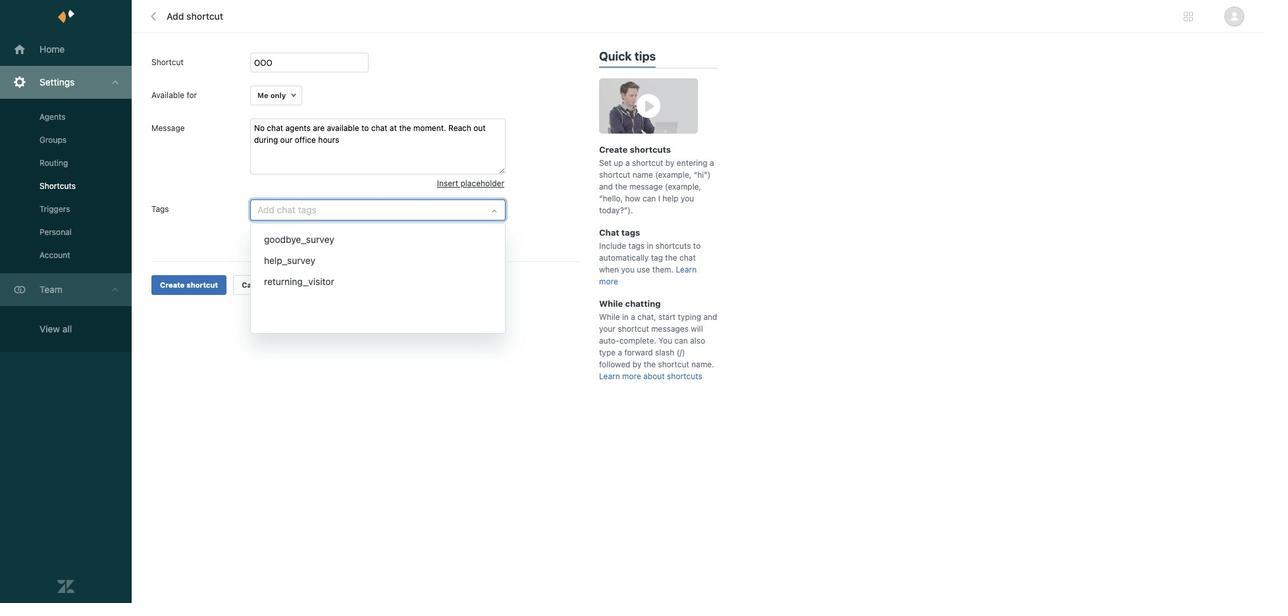Task type: locate. For each thing, give the bounding box(es) containing it.
a right type
[[618, 348, 622, 357]]

and inside create shortcuts set up a shortcut by entering a shortcut name (example, "hi") and the message (example, "hello, how can i help you today?").
[[599, 182, 613, 192]]

about
[[643, 371, 665, 381]]

auto-
[[599, 336, 619, 346]]

tags right the chat
[[621, 227, 640, 238]]

shortcut
[[151, 57, 184, 67]]

i
[[658, 194, 660, 203]]

1 vertical spatial use
[[637, 265, 650, 275]]

tags up automatically
[[628, 241, 645, 251]]

insert placeholder
[[437, 178, 504, 188]]

returning_visitor
[[264, 276, 334, 287]]

view all
[[40, 323, 72, 334]]

1 vertical spatial by
[[633, 359, 642, 369]]

the up "hello,
[[615, 182, 627, 192]]

use left this
[[449, 226, 462, 236]]

0 vertical spatial learn
[[676, 265, 697, 275]]

you
[[681, 194, 694, 203], [433, 226, 447, 236], [621, 265, 635, 275]]

to inside the include tags in shortcuts to automatically tag the chat when you use them.
[[693, 241, 701, 251]]

(example,
[[655, 170, 692, 180], [665, 182, 701, 192]]

set
[[599, 158, 612, 168]]

0 horizontal spatial by
[[633, 359, 642, 369]]

when
[[411, 226, 431, 236], [599, 265, 619, 275]]

0 horizontal spatial you
[[433, 226, 447, 236]]

shortcut left cancel
[[187, 281, 218, 289]]

tags
[[358, 226, 374, 236], [621, 227, 640, 238], [628, 241, 645, 251]]

shortcuts inside create shortcuts set up a shortcut by entering a shortcut name (example, "hi") and the message (example, "hello, how can i help you today?").
[[630, 144, 671, 155]]

to
[[376, 226, 384, 236], [693, 241, 701, 251]]

and
[[599, 182, 613, 192], [703, 312, 717, 322]]

"hi")
[[694, 170, 711, 180]]

1 vertical spatial and
[[703, 312, 717, 322]]

to inside automatically add the above tags to a chat when you use this shortcut
[[376, 226, 384, 236]]

learn
[[676, 265, 697, 275], [599, 371, 620, 381]]

more down followed
[[622, 371, 641, 381]]

you inside the include tags in shortcuts to automatically tag the chat when you use them.
[[621, 265, 635, 275]]

tags right above
[[358, 226, 374, 236]]

use inside the include tags in shortcuts to automatically tag the chat when you use them.
[[637, 265, 650, 275]]

can left i
[[643, 194, 656, 203]]

tags
[[151, 204, 169, 214]]

1 horizontal spatial and
[[703, 312, 717, 322]]

shortcuts up tag
[[656, 241, 691, 251]]

also
[[690, 336, 705, 346]]

when inside the include tags in shortcuts to automatically tag the chat when you use them.
[[599, 265, 619, 275]]

shortcut down (/)
[[658, 359, 689, 369]]

create inside create shortcuts set up a shortcut by entering a shortcut name (example, "hi") and the message (example, "hello, how can i help you today?").
[[599, 144, 628, 155]]

the right add
[[319, 226, 331, 236]]

typing
[[678, 312, 701, 322]]

1 horizontal spatial can
[[675, 336, 688, 346]]

0 horizontal spatial to
[[376, 226, 384, 236]]

quick
[[599, 49, 632, 63]]

followed
[[599, 359, 630, 369]]

2 horizontal spatial you
[[681, 194, 694, 203]]

can
[[643, 194, 656, 203], [675, 336, 688, 346]]

and right typing
[[703, 312, 717, 322]]

today?").
[[599, 205, 633, 215]]

0 horizontal spatial when
[[411, 226, 431, 236]]

learn down followed
[[599, 371, 620, 381]]

1 vertical spatial can
[[675, 336, 688, 346]]

1 horizontal spatial in
[[647, 241, 653, 251]]

by down forward
[[633, 359, 642, 369]]

chat
[[599, 227, 619, 238]]

more
[[599, 277, 618, 286], [622, 371, 641, 381]]

can up (/)
[[675, 336, 688, 346]]

a inside automatically add the above tags to a chat when you use this shortcut
[[386, 226, 390, 236]]

in up tag
[[647, 241, 653, 251]]

routing
[[40, 158, 68, 168]]

a
[[625, 158, 630, 168], [710, 158, 714, 168], [386, 226, 390, 236], [631, 312, 635, 322], [618, 348, 622, 357]]

learn inside learn more
[[676, 265, 697, 275]]

1 vertical spatial chat
[[679, 253, 696, 263]]

by left entering
[[665, 158, 674, 168]]

create shortcut
[[160, 281, 218, 289]]

a down add chat tags 'field' on the left
[[386, 226, 390, 236]]

0 vertical spatial and
[[599, 182, 613, 192]]

the up learn more about shortcuts link
[[644, 359, 656, 369]]

1 horizontal spatial create
[[599, 144, 628, 155]]

messages
[[651, 324, 689, 334]]

shortcut
[[186, 11, 223, 22], [632, 158, 663, 168], [599, 170, 630, 180], [250, 238, 281, 248], [187, 281, 218, 289], [618, 324, 649, 334], [658, 359, 689, 369]]

use
[[449, 226, 462, 236], [637, 265, 650, 275]]

add
[[303, 226, 317, 236]]

0 horizontal spatial create
[[160, 281, 185, 289]]

tags for include
[[628, 241, 645, 251]]

0 vertical spatial shortcuts
[[630, 144, 671, 155]]

chat
[[393, 226, 409, 236], [679, 253, 696, 263]]

how
[[625, 194, 640, 203]]

0 vertical spatial chat
[[393, 226, 409, 236]]

use left them.
[[637, 265, 650, 275]]

you inside automatically add the above tags to a chat when you use this shortcut
[[433, 226, 447, 236]]

1 horizontal spatial when
[[599, 265, 619, 275]]

tags inside the include tags in shortcuts to automatically tag the chat when you use them.
[[628, 241, 645, 251]]

add shortcut
[[167, 11, 223, 22]]

the right tag
[[665, 253, 677, 263]]

chat,
[[637, 312, 656, 322]]

1 vertical spatial in
[[622, 312, 629, 322]]

while
[[599, 298, 623, 309], [599, 312, 620, 322]]

triggers
[[40, 204, 70, 214]]

0 horizontal spatial in
[[622, 312, 629, 322]]

0 vertical spatial create
[[599, 144, 628, 155]]

0 vertical spatial when
[[411, 226, 431, 236]]

when left this
[[411, 226, 431, 236]]

slash
[[655, 348, 674, 357]]

0 vertical spatial by
[[665, 158, 674, 168]]

1 vertical spatial shortcuts
[[656, 241, 691, 251]]

create shortcut button
[[151, 275, 227, 295]]

learn inside while chatting while in a chat, start typing and your shortcut messages will auto-complete. you can also type a forward slash (/) followed by the shortcut name. learn more about shortcuts
[[599, 371, 620, 381]]

complete.
[[619, 336, 656, 346]]

create for shortcuts
[[599, 144, 628, 155]]

in
[[647, 241, 653, 251], [622, 312, 629, 322]]

0 vertical spatial to
[[376, 226, 384, 236]]

and inside while chatting while in a chat, start typing and your shortcut messages will auto-complete. you can also type a forward slash (/) followed by the shortcut name. learn more about shortcuts
[[703, 312, 717, 322]]

0 horizontal spatial chat
[[393, 226, 409, 236]]

Add chat tags field
[[257, 202, 483, 218]]

create for shortcut
[[160, 281, 185, 289]]

message
[[151, 123, 185, 133]]

available for
[[151, 90, 197, 100]]

0 vertical spatial use
[[449, 226, 462, 236]]

0 vertical spatial you
[[681, 194, 694, 203]]

shortcuts down name.
[[667, 371, 702, 381]]

you left this
[[433, 226, 447, 236]]

1 vertical spatial to
[[693, 241, 701, 251]]

more inside learn more
[[599, 277, 618, 286]]

1 horizontal spatial more
[[622, 371, 641, 381]]

name
[[633, 170, 653, 180]]

name.
[[691, 359, 714, 369]]

account
[[40, 250, 70, 260]]

by inside while chatting while in a chat, start typing and your shortcut messages will auto-complete. you can also type a forward slash (/) followed by the shortcut name. learn more about shortcuts
[[633, 359, 642, 369]]

1 horizontal spatial use
[[637, 265, 650, 275]]

create inside button
[[160, 281, 185, 289]]

by inside create shortcuts set up a shortcut by entering a shortcut name (example, "hi") and the message (example, "hello, how can i help you today?").
[[665, 158, 674, 168]]

a left chat,
[[631, 312, 635, 322]]

1 horizontal spatial chat
[[679, 253, 696, 263]]

1 vertical spatial create
[[160, 281, 185, 289]]

(example, down entering
[[655, 170, 692, 180]]

"hello,
[[599, 194, 623, 203]]

cancel
[[242, 281, 267, 289]]

1 vertical spatial while
[[599, 312, 620, 322]]

and up "hello,
[[599, 182, 613, 192]]

cancel button
[[233, 275, 275, 295]]

zendesk products image
[[1184, 12, 1193, 21]]

groups
[[40, 135, 67, 145]]

the inside automatically add the above tags to a chat when you use this shortcut
[[319, 226, 331, 236]]

shortcut down automatically
[[250, 238, 281, 248]]

1 horizontal spatial by
[[665, 158, 674, 168]]

1 horizontal spatial you
[[621, 265, 635, 275]]

you inside create shortcuts set up a shortcut by entering a shortcut name (example, "hi") and the message (example, "hello, how can i help you today?").
[[681, 194, 694, 203]]

more down automatically
[[599, 277, 618, 286]]

team
[[40, 284, 62, 295]]

1 horizontal spatial learn
[[676, 265, 697, 275]]

include
[[599, 241, 626, 251]]

0 horizontal spatial use
[[449, 226, 462, 236]]

personal
[[40, 227, 72, 237]]

you down automatically
[[621, 265, 635, 275]]

learn more about shortcuts link
[[599, 371, 702, 381]]

chat tags
[[599, 227, 640, 238]]

in left chat,
[[622, 312, 629, 322]]

automatically
[[250, 226, 301, 236]]

(example, up help
[[665, 182, 701, 192]]

when inside automatically add the above tags to a chat when you use this shortcut
[[411, 226, 431, 236]]

insert placeholder button
[[437, 174, 504, 193]]

view
[[40, 323, 60, 334]]

shortcut inside button
[[187, 281, 218, 289]]

1 vertical spatial when
[[599, 265, 619, 275]]

2 vertical spatial you
[[621, 265, 635, 275]]

0 vertical spatial while
[[599, 298, 623, 309]]

learn right them.
[[676, 265, 697, 275]]

2 vertical spatial shortcuts
[[667, 371, 702, 381]]

0 horizontal spatial learn
[[599, 371, 620, 381]]

1 vertical spatial learn
[[599, 371, 620, 381]]

0 horizontal spatial can
[[643, 194, 656, 203]]

shortcuts up the name
[[630, 144, 671, 155]]

this
[[464, 226, 478, 236]]

0 horizontal spatial and
[[599, 182, 613, 192]]

tips
[[635, 49, 656, 63]]

chat down add chat tags 'field' on the left
[[393, 226, 409, 236]]

can inside while chatting while in a chat, start typing and your shortcut messages will auto-complete. you can also type a forward slash (/) followed by the shortcut name. learn more about shortcuts
[[675, 336, 688, 346]]

to down add chat tags 'field' on the left
[[376, 226, 384, 236]]

1 horizontal spatial to
[[693, 241, 701, 251]]

shortcuts
[[630, 144, 671, 155], [656, 241, 691, 251], [667, 371, 702, 381]]

chat right tag
[[679, 253, 696, 263]]

automatically add the above tags to a chat when you use this shortcut
[[250, 226, 478, 248]]

0 vertical spatial can
[[643, 194, 656, 203]]

chat inside the include tags in shortcuts to automatically tag the chat when you use them.
[[679, 253, 696, 263]]

1 vertical spatial you
[[433, 226, 447, 236]]

you right help
[[681, 194, 694, 203]]

by
[[665, 158, 674, 168], [633, 359, 642, 369]]

shortcut inside automatically add the above tags to a chat when you use this shortcut
[[250, 238, 281, 248]]

shortcut up the name
[[632, 158, 663, 168]]

create
[[599, 144, 628, 155], [160, 281, 185, 289]]

0 vertical spatial in
[[647, 241, 653, 251]]

0 vertical spatial more
[[599, 277, 618, 286]]

quick tips
[[599, 49, 656, 63]]

to up learn more link
[[693, 241, 701, 251]]

0 horizontal spatial more
[[599, 277, 618, 286]]

placeholder
[[461, 178, 504, 188]]

1 vertical spatial more
[[622, 371, 641, 381]]

when down automatically
[[599, 265, 619, 275]]



Task type: vqa. For each thing, say whether or not it's contained in the screenshot.
Script content
no



Task type: describe. For each thing, give the bounding box(es) containing it.
you
[[658, 336, 672, 346]]

Shortcut text field
[[250, 53, 369, 72]]

chatting
[[625, 298, 661, 309]]

a right up
[[625, 158, 630, 168]]

available
[[151, 90, 184, 100]]

the inside the include tags in shortcuts to automatically tag the chat when you use them.
[[665, 253, 677, 263]]

me only button
[[250, 86, 302, 105]]

chat inside automatically add the above tags to a chat when you use this shortcut
[[393, 226, 409, 236]]

learn more link
[[599, 265, 697, 286]]

the inside create shortcuts set up a shortcut by entering a shortcut name (example, "hi") and the message (example, "hello, how can i help you today?").
[[615, 182, 627, 192]]

automatically
[[599, 253, 649, 263]]

learn more
[[599, 265, 697, 286]]

above
[[333, 226, 356, 236]]

1 vertical spatial (example,
[[665, 182, 701, 192]]

only
[[270, 91, 286, 99]]

2 while from the top
[[599, 312, 620, 322]]

insert
[[437, 178, 458, 188]]

them.
[[652, 265, 674, 275]]

me
[[257, 91, 268, 99]]

add
[[167, 11, 184, 22]]

forward
[[624, 348, 653, 357]]

0 vertical spatial (example,
[[655, 170, 692, 180]]

all
[[62, 323, 72, 334]]

will
[[691, 324, 703, 334]]

for
[[187, 90, 197, 100]]

shortcut right add
[[186, 11, 223, 22]]

shortcuts inside while chatting while in a chat, start typing and your shortcut messages will auto-complete. you can also type a forward slash (/) followed by the shortcut name. learn more about shortcuts
[[667, 371, 702, 381]]

(/)
[[677, 348, 685, 357]]

a up '"hi")'
[[710, 158, 714, 168]]

the inside while chatting while in a chat, start typing and your shortcut messages will auto-complete. you can also type a forward slash (/) followed by the shortcut name. learn more about shortcuts
[[644, 359, 656, 369]]

use inside automatically add the above tags to a chat when you use this shortcut
[[449, 226, 462, 236]]

entering
[[677, 158, 708, 168]]

me only
[[257, 91, 286, 99]]

agents
[[40, 112, 65, 122]]

include tags in shortcuts to automatically tag the chat when you use them.
[[599, 241, 701, 275]]

settings
[[40, 76, 75, 88]]

your
[[599, 324, 616, 334]]

Message text field
[[250, 119, 506, 174]]

in inside the include tags in shortcuts to automatically tag the chat when you use them.
[[647, 241, 653, 251]]

home
[[40, 43, 65, 55]]

shortcut down up
[[599, 170, 630, 180]]

help
[[663, 194, 678, 203]]

goodbye_survey
[[264, 234, 334, 245]]

shortcuts
[[40, 181, 76, 191]]

while chatting while in a chat, start typing and your shortcut messages will auto-complete. you can also type a forward slash (/) followed by the shortcut name. learn more about shortcuts
[[599, 298, 717, 381]]

more inside while chatting while in a chat, start typing and your shortcut messages will auto-complete. you can also type a forward slash (/) followed by the shortcut name. learn more about shortcuts
[[622, 371, 641, 381]]

message
[[629, 182, 663, 192]]

up
[[614, 158, 623, 168]]

tags inside automatically add the above tags to a chat when you use this shortcut
[[358, 226, 374, 236]]

start
[[658, 312, 676, 322]]

in inside while chatting while in a chat, start typing and your shortcut messages will auto-complete. you can also type a forward slash (/) followed by the shortcut name. learn more about shortcuts
[[622, 312, 629, 322]]

create shortcuts set up a shortcut by entering a shortcut name (example, "hi") and the message (example, "hello, how can i help you today?").
[[599, 144, 714, 215]]

tags for chat
[[621, 227, 640, 238]]

can inside create shortcuts set up a shortcut by entering a shortcut name (example, "hi") and the message (example, "hello, how can i help you today?").
[[643, 194, 656, 203]]

shortcuts inside the include tags in shortcuts to automatically tag the chat when you use them.
[[656, 241, 691, 251]]

type
[[599, 348, 616, 357]]

1 while from the top
[[599, 298, 623, 309]]

shortcut up "complete."
[[618, 324, 649, 334]]

tag
[[651, 253, 663, 263]]

help_survey
[[264, 255, 315, 266]]



